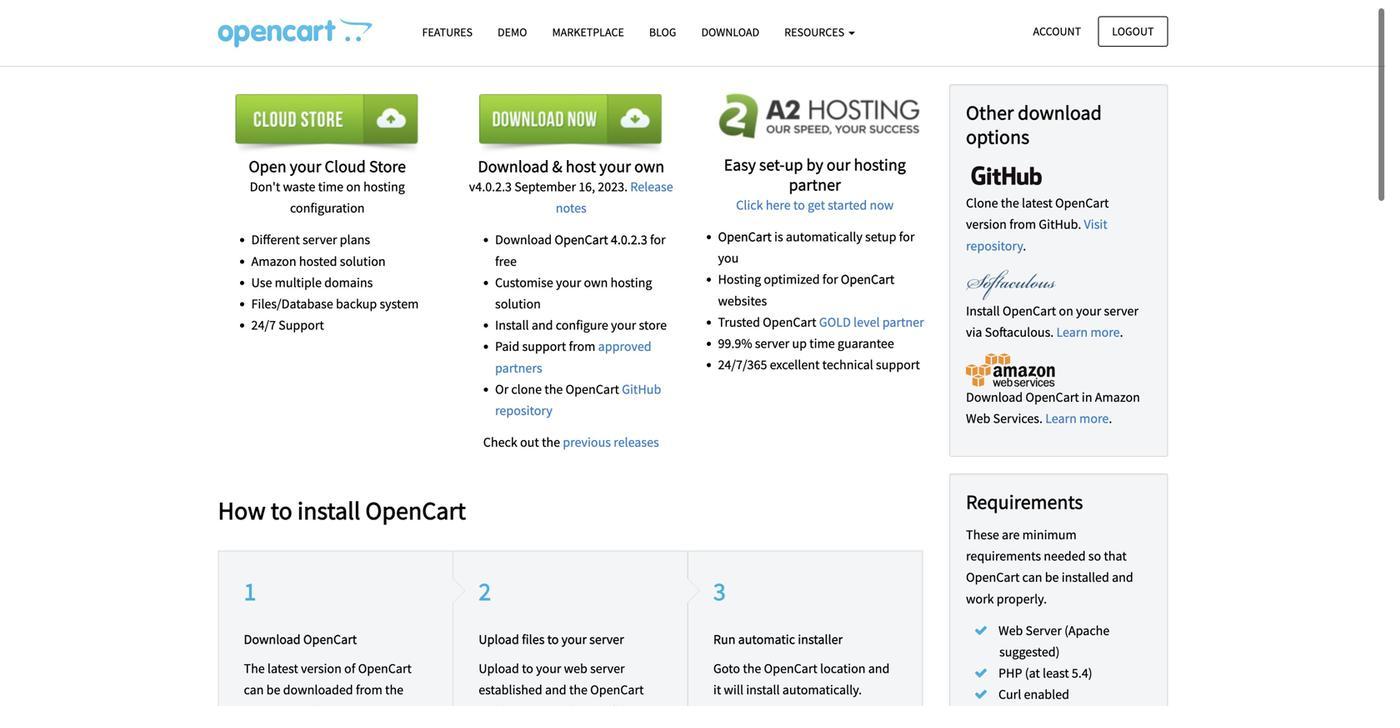 Task type: describe. For each thing, give the bounding box(es) containing it.
features
[[422, 25, 473, 40]]

extracted.
[[522, 703, 577, 706]]

properly.
[[997, 590, 1047, 607]]

don't
[[250, 178, 280, 195]]

learn more link for on
[[1057, 324, 1120, 341]]

install opencart on your server via softaculous.
[[966, 302, 1139, 341]]

services.
[[993, 410, 1043, 427]]

configuration
[[290, 200, 365, 216]]

partner inside "easy set-up by our hosting partner click here to get started now"
[[789, 174, 841, 195]]

server for install opencart on your server via softaculous.
[[1104, 302, 1139, 319]]

the latest version of opencart can be downloaded from the opencart websi
[[244, 660, 412, 706]]

. for in
[[1109, 410, 1112, 427]]

clone
[[966, 195, 998, 211]]

your inside open your cloud store don't waste time on hosting configuration
[[290, 156, 321, 177]]

more for your
[[1091, 324, 1120, 341]]

can inside the latest version of opencart can be downloaded from the opencart websi
[[244, 681, 264, 698]]

download opencart in amazon web services.
[[966, 389, 1140, 427]]

learn more . for on
[[1057, 324, 1123, 341]]

set-
[[759, 154, 785, 175]]

and inside customise your own hosting solution install and configure your store
[[532, 317, 553, 333]]

logout link
[[1098, 16, 1168, 47]]

the
[[244, 660, 265, 677]]

download opencart 4.0.2.3
[[495, 231, 647, 248]]

gold level partner link
[[819, 314, 924, 330]]

the inside clone the latest opencart version from github.
[[1001, 195, 1019, 211]]

. for on
[[1120, 324, 1123, 341]]

downloaded
[[283, 681, 353, 698]]

websites
[[718, 292, 767, 309]]

automatically
[[786, 228, 863, 245]]

install inside customise your own hosting solution install and configure your store
[[495, 317, 529, 333]]

in
[[1082, 389, 1093, 406]]

open cloud store image
[[236, 94, 419, 156]]

version inside clone the latest opencart version from github.
[[966, 216, 1007, 233]]

least
[[1043, 665, 1069, 682]]

web
[[564, 660, 588, 677]]

here
[[766, 197, 791, 213]]

1
[[244, 576, 256, 607]]

on inside install opencart on your server via softaculous.
[[1059, 302, 1074, 319]]

the right out
[[542, 434, 560, 451]]

more for amazon
[[1080, 410, 1109, 427]]

installed
[[1062, 569, 1109, 586]]

click
[[736, 197, 763, 213]]

upload for upload files to your server
[[479, 631, 519, 648]]

your inside install opencart on your server via softaculous.
[[1076, 302, 1101, 319]]

0 vertical spatial install
[[297, 495, 360, 526]]

99.9%
[[718, 335, 752, 352]]

visit repository
[[966, 216, 1108, 254]]

opencart inside download opencart in amazon web services.
[[1026, 389, 1079, 406]]

domains
[[324, 274, 373, 291]]

files
[[522, 631, 545, 648]]

24/7
[[251, 317, 276, 333]]

account link
[[1019, 16, 1095, 47]]

or clone the opencart
[[495, 381, 622, 397]]

github repository
[[495, 381, 661, 419]]

up inside "easy set-up by our hosting partner click here to get started now"
[[785, 154, 803, 175]]

download
[[1018, 100, 1102, 125]]

or
[[495, 381, 509, 397]]

release notes link
[[556, 178, 673, 216]]

previous releases link
[[563, 434, 659, 451]]

clone the latest opencart version from github.
[[966, 195, 1109, 233]]

approved
[[598, 338, 652, 355]]

that
[[1104, 548, 1127, 564]]

github
[[622, 381, 661, 397]]

to inside "easy set-up by our hosting partner click here to get started now"
[[793, 197, 805, 213]]

configure
[[556, 317, 608, 333]]

backup
[[336, 295, 377, 312]]

to right files
[[547, 631, 559, 648]]

use
[[251, 274, 272, 291]]

approved partners
[[495, 338, 652, 376]]

solution inside different server plans amazon hosted solution use multiple domains files/database backup system 24/7 support
[[340, 253, 386, 269]]

requirements
[[966, 489, 1083, 514]]

features link
[[410, 18, 485, 47]]

other download options
[[966, 100, 1102, 149]]

goto
[[713, 660, 740, 677]]

upload for upload to your web server established and the opencart archive extracted. we will n
[[479, 660, 519, 677]]

&
[[552, 156, 562, 177]]

upload files to your server
[[479, 631, 624, 648]]

softaculous.
[[985, 324, 1054, 341]]

and inside goto the opencart location and it will install automatically.
[[868, 660, 890, 677]]

different
[[251, 231, 300, 248]]

0 horizontal spatial support
[[522, 338, 566, 355]]

server for upload to your web server established and the opencart archive extracted. we will n
[[590, 660, 625, 677]]

opencart inside install opencart on your server via softaculous.
[[1003, 302, 1056, 319]]

guarantee
[[838, 335, 894, 352]]

location
[[820, 660, 866, 677]]

other
[[966, 100, 1014, 125]]

opencart inside clone the latest opencart version from github.
[[1055, 195, 1109, 211]]

you
[[718, 250, 739, 266]]

support
[[279, 317, 324, 333]]

github.
[[1039, 216, 1081, 233]]

minimum
[[1023, 526, 1077, 543]]

will inside goto the opencart location and it will install automatically.
[[724, 681, 744, 698]]

web inside web server (apache suggested) php (at least 5.4) curl enabled
[[999, 622, 1023, 639]]

upload to your web server established and the opencart archive extracted. we will n
[[479, 660, 651, 706]]

php
[[999, 665, 1022, 682]]

(at
[[1025, 665, 1040, 682]]

server inside hosting optimized for opencart websites trusted opencart gold level partner 99.9% server up time guarantee 24/7/365 excellent technical support
[[755, 335, 790, 352]]

partner inside hosting optimized for opencart websites trusted opencart gold level partner 99.9% server up time guarantee 24/7/365 excellent technical support
[[883, 314, 924, 330]]

amazon for download opencart in amazon web services.
[[1095, 389, 1140, 406]]

3
[[713, 576, 726, 607]]

will inside upload to your web server established and the opencart archive extracted. we will n
[[600, 703, 619, 706]]

be inside "these are minimum requirements needed so that opencart can be installed and work properly."
[[1045, 569, 1059, 586]]

v4.0.2.3
[[469, 178, 512, 195]]

download for download opencart
[[244, 631, 301, 648]]

for inside hosting optimized for opencart websites trusted opencart gold level partner 99.9% server up time guarantee 24/7/365 excellent technical support
[[823, 271, 838, 288]]

hosting inside open your cloud store don't waste time on hosting configuration
[[363, 178, 405, 195]]

your inside upload to your web server established and the opencart archive extracted. we will n
[[536, 660, 561, 677]]

suggested)
[[999, 644, 1060, 660]]

5.4)
[[1072, 665, 1093, 682]]

click here to get started now link
[[736, 197, 894, 213]]

amazon for different server plans amazon hosted solution use multiple domains files/database backup system 24/7 support
[[251, 253, 296, 269]]

customise
[[495, 274, 553, 291]]

download for download & host your own
[[478, 156, 549, 177]]

download opencart
[[244, 631, 357, 648]]

started
[[828, 197, 867, 213]]

repository for the
[[966, 237, 1023, 254]]

2
[[479, 576, 491, 607]]

for inside for free
[[650, 231, 666, 248]]



Task type: locate. For each thing, give the bounding box(es) containing it.
download link
[[689, 18, 772, 47]]

and up paid support from at the left of page
[[532, 317, 553, 333]]

0 vertical spatial partner
[[789, 174, 841, 195]]

1 horizontal spatial install
[[746, 681, 780, 698]]

download right blog
[[701, 25, 760, 40]]

amazon inside download opencart in amazon web services.
[[1095, 389, 1140, 406]]

amazon
[[251, 253, 296, 269], [1095, 389, 1140, 406]]

more
[[1091, 324, 1120, 341], [1080, 410, 1109, 427]]

github image
[[966, 159, 1047, 193]]

release
[[630, 178, 673, 195]]

repository inside visit repository
[[966, 237, 1023, 254]]

can
[[1022, 569, 1042, 586], [244, 681, 264, 698]]

latest inside clone the latest opencart version from github.
[[1022, 195, 1053, 211]]

the inside upload to your web server established and the opencart archive extracted. we will n
[[569, 681, 588, 698]]

learn more link up "in"
[[1057, 324, 1120, 341]]

1 horizontal spatial on
[[1059, 302, 1074, 319]]

1 horizontal spatial latest
[[1022, 195, 1053, 211]]

repository for clone
[[495, 402, 553, 419]]

will right it
[[724, 681, 744, 698]]

can down the
[[244, 681, 264, 698]]

solution down "plans"
[[340, 253, 386, 269]]

up up excellent
[[792, 335, 807, 352]]

and inside upload to your web server established and the opencart archive extracted. we will n
[[545, 681, 567, 698]]

on down visit repository on the top of the page
[[1059, 302, 1074, 319]]

download
[[701, 25, 760, 40], [478, 156, 549, 177], [495, 231, 552, 248], [966, 389, 1023, 406], [244, 631, 301, 648]]

learn
[[1057, 324, 1088, 341], [1045, 410, 1077, 427]]

system
[[380, 295, 419, 312]]

automatic
[[738, 631, 795, 648]]

install up paid at the left of the page
[[495, 317, 529, 333]]

server
[[1026, 622, 1062, 639]]

2 horizontal spatial hosting
[[854, 154, 906, 175]]

0 vertical spatial up
[[785, 154, 803, 175]]

0 vertical spatial be
[[1045, 569, 1059, 586]]

will
[[724, 681, 744, 698], [600, 703, 619, 706]]

1 vertical spatial web
[[999, 622, 1023, 639]]

hosting down 4.0.2.3
[[611, 274, 652, 291]]

approved partners link
[[495, 338, 652, 376]]

from down configure
[[569, 338, 596, 355]]

server inside different server plans amazon hosted solution use multiple domains files/database backup system 24/7 support
[[303, 231, 337, 248]]

the inside the latest version of opencart can be downloaded from the opencart websi
[[385, 681, 404, 698]]

1 horizontal spatial time
[[810, 335, 835, 352]]

0 vertical spatial repository
[[966, 237, 1023, 254]]

and up the extracted.
[[545, 681, 567, 698]]

on down "cloud"
[[346, 178, 361, 195]]

time inside hosting optimized for opencart websites trusted opencart gold level partner 99.9% server up time guarantee 24/7/365 excellent technical support
[[810, 335, 835, 352]]

0 vertical spatial support
[[522, 338, 566, 355]]

for
[[899, 228, 915, 245], [650, 231, 666, 248], [823, 271, 838, 288]]

0 horizontal spatial version
[[301, 660, 342, 677]]

learn more link down "in"
[[1045, 410, 1109, 427]]

repository up softaculous image
[[966, 237, 1023, 254]]

repository down clone
[[495, 402, 553, 419]]

the up we
[[569, 681, 588, 698]]

demo link
[[485, 18, 540, 47]]

0 vertical spatial web
[[966, 410, 991, 427]]

1 horizontal spatial partner
[[883, 314, 924, 330]]

1 horizontal spatial install
[[966, 302, 1000, 319]]

from
[[1010, 216, 1036, 233], [569, 338, 596, 355], [356, 681, 383, 698]]

be down needed
[[1045, 569, 1059, 586]]

paid support from
[[495, 338, 598, 355]]

web inside download opencart in amazon web services.
[[966, 410, 991, 427]]

files/database
[[251, 295, 333, 312]]

0 horizontal spatial install
[[495, 317, 529, 333]]

0 vertical spatial hosting
[[854, 154, 906, 175]]

1 vertical spatial learn
[[1045, 410, 1077, 427]]

time down gold
[[810, 335, 835, 352]]

1 horizontal spatial from
[[569, 338, 596, 355]]

1 vertical spatial learn more .
[[1045, 410, 1112, 427]]

version inside the latest version of opencart can be downloaded from the opencart websi
[[301, 660, 342, 677]]

1 horizontal spatial repository
[[966, 237, 1023, 254]]

upload left files
[[479, 631, 519, 648]]

web up suggested)
[[999, 622, 1023, 639]]

learn more . for in
[[1045, 410, 1112, 427]]

download for download opencart in amazon web services.
[[966, 389, 1023, 406]]

be left downloaded
[[266, 681, 280, 698]]

download opencart now image
[[480, 94, 663, 156]]

server inside upload to your web server established and the opencart archive extracted. we will n
[[590, 660, 625, 677]]

0 vertical spatial learn
[[1057, 324, 1088, 341]]

2 vertical spatial from
[[356, 681, 383, 698]]

0 vertical spatial .
[[1023, 237, 1026, 254]]

open
[[249, 156, 286, 177]]

we
[[580, 703, 597, 706]]

learn right the "services."
[[1045, 410, 1077, 427]]

partner right level
[[883, 314, 924, 330]]

web server (apache suggested) php (at least 5.4) curl enabled
[[999, 622, 1110, 703]]

learn more .
[[1057, 324, 1123, 341], [1045, 410, 1112, 427]]

own inside customise your own hosting solution install and configure your store
[[584, 274, 608, 291]]

gold
[[819, 314, 851, 330]]

time up configuration
[[318, 178, 344, 195]]

how to install opencart
[[218, 495, 466, 526]]

2 upload from the top
[[479, 660, 519, 677]]

check
[[483, 434, 517, 451]]

solution down customise
[[495, 295, 541, 312]]

can inside "these are minimum requirements needed so that opencart can be installed and work properly."
[[1022, 569, 1042, 586]]

amazon down different
[[251, 253, 296, 269]]

0 vertical spatial own
[[634, 156, 665, 177]]

install up via
[[966, 302, 1000, 319]]

install inside install opencart on your server via softaculous.
[[966, 302, 1000, 319]]

options
[[966, 124, 1030, 149]]

and right location
[[868, 660, 890, 677]]

server for upload files to your server
[[590, 631, 624, 648]]

clone
[[511, 381, 542, 397]]

server inside install opencart on your server via softaculous.
[[1104, 302, 1139, 319]]

free
[[495, 253, 517, 269]]

now
[[870, 197, 894, 213]]

1 upload from the top
[[479, 631, 519, 648]]

multiple
[[275, 274, 322, 291]]

support up partners
[[522, 338, 566, 355]]

1 horizontal spatial for
[[823, 271, 838, 288]]

excellent
[[770, 356, 820, 373]]

and down that
[[1112, 569, 1134, 586]]

amazon right "in"
[[1095, 389, 1140, 406]]

1 horizontal spatial be
[[1045, 569, 1059, 586]]

opencart - downloads image
[[218, 18, 372, 48]]

4.0.2.3
[[611, 231, 647, 248]]

opencart inside upload to your web server established and the opencart archive extracted. we will n
[[590, 681, 644, 698]]

upload up established
[[479, 660, 519, 677]]

2 horizontal spatial .
[[1120, 324, 1123, 341]]

opencart inside goto the opencart location and it will install automatically.
[[764, 660, 818, 677]]

more up "in"
[[1091, 324, 1120, 341]]

web left the "services."
[[966, 410, 991, 427]]

are
[[1002, 526, 1020, 543]]

amazon inside different server plans amazon hosted solution use multiple domains files/database backup system 24/7 support
[[251, 253, 296, 269]]

1 horizontal spatial amazon
[[1095, 389, 1140, 406]]

0 vertical spatial will
[[724, 681, 744, 698]]

1 vertical spatial latest
[[268, 660, 298, 677]]

1 vertical spatial support
[[876, 356, 920, 373]]

0 horizontal spatial own
[[584, 274, 608, 291]]

1 horizontal spatial web
[[999, 622, 1023, 639]]

the right 'goto'
[[743, 660, 761, 677]]

for inside 'is automatically setup for you'
[[899, 228, 915, 245]]

time inside open your cloud store don't waste time on hosting configuration
[[318, 178, 344, 195]]

2 vertical spatial .
[[1109, 410, 1112, 427]]

latest inside the latest version of opencart can be downloaded from the opencart websi
[[268, 660, 298, 677]]

be inside the latest version of opencart can be downloaded from the opencart websi
[[266, 681, 280, 698]]

0 vertical spatial version
[[966, 216, 1007, 233]]

1 vertical spatial on
[[1059, 302, 1074, 319]]

24/7/365
[[718, 356, 767, 373]]

hosted
[[299, 253, 337, 269]]

support down 'guarantee'
[[876, 356, 920, 373]]

0 horizontal spatial amazon
[[251, 253, 296, 269]]

and inside "these are minimum requirements needed so that opencart can be installed and work properly."
[[1112, 569, 1134, 586]]

to inside upload to your web server established and the opencart archive extracted. we will n
[[522, 660, 533, 677]]

resources
[[785, 25, 847, 40]]

latest up github.
[[1022, 195, 1053, 211]]

trusted
[[718, 314, 760, 330]]

easy
[[724, 154, 756, 175]]

marketplace
[[552, 25, 624, 40]]

installer
[[798, 631, 843, 648]]

setup
[[865, 228, 897, 245]]

the right clone
[[545, 381, 563, 397]]

learn more . up "in"
[[1057, 324, 1123, 341]]

0 horizontal spatial web
[[966, 410, 991, 427]]

1 horizontal spatial .
[[1109, 410, 1112, 427]]

support inside hosting optimized for opencart websites trusted opencart gold level partner 99.9% server up time guarantee 24/7/365 excellent technical support
[[876, 356, 920, 373]]

on
[[346, 178, 361, 195], [1059, 302, 1074, 319]]

get
[[808, 197, 825, 213]]

1 horizontal spatial will
[[724, 681, 744, 698]]

opencart
[[1055, 195, 1109, 211], [718, 228, 772, 245], [555, 231, 608, 248], [841, 271, 895, 288], [1003, 302, 1056, 319], [763, 314, 817, 330], [566, 381, 619, 397], [1026, 389, 1079, 406], [365, 495, 466, 526], [966, 569, 1020, 586], [303, 631, 357, 648], [358, 660, 412, 677], [764, 660, 818, 677], [590, 681, 644, 698], [244, 703, 297, 706]]

0 horizontal spatial be
[[266, 681, 280, 698]]

be
[[1045, 569, 1059, 586], [266, 681, 280, 698]]

partner up the click here to get started now link
[[789, 174, 841, 195]]

softaculous image
[[966, 267, 1056, 300]]

1 vertical spatial hosting
[[363, 178, 405, 195]]

0 horizontal spatial .
[[1023, 237, 1026, 254]]

hosting inside customise your own hosting solution install and configure your store
[[611, 274, 652, 291]]

own up release
[[634, 156, 665, 177]]

to up established
[[522, 660, 533, 677]]

1 vertical spatial more
[[1080, 410, 1109, 427]]

2 horizontal spatial from
[[1010, 216, 1036, 233]]

0 horizontal spatial from
[[356, 681, 383, 698]]

1 vertical spatial install
[[746, 681, 780, 698]]

from inside clone the latest opencart version from github.
[[1010, 216, 1036, 233]]

blog link
[[637, 18, 689, 47]]

1 horizontal spatial version
[[966, 216, 1007, 233]]

the inside goto the opencart location and it will install automatically.
[[743, 660, 761, 677]]

1 horizontal spatial solution
[[495, 295, 541, 312]]

learn for in
[[1045, 410, 1077, 427]]

to right how at the left bottom
[[271, 495, 292, 526]]

host
[[566, 156, 596, 177]]

learn for on
[[1057, 324, 1088, 341]]

up left by
[[785, 154, 803, 175]]

check out the previous releases
[[483, 434, 659, 451]]

from inside the latest version of opencart can be downloaded from the opencart websi
[[356, 681, 383, 698]]

1 vertical spatial upload
[[479, 660, 519, 677]]

for right "setup"
[[899, 228, 915, 245]]

download up the "services."
[[966, 389, 1023, 406]]

hosting optimized for opencart websites trusted opencart gold level partner 99.9% server up time guarantee 24/7/365 excellent technical support
[[718, 271, 924, 373]]

2 vertical spatial hosting
[[611, 274, 652, 291]]

1 vertical spatial repository
[[495, 402, 553, 419]]

these
[[966, 526, 999, 543]]

hosting inside "easy set-up by our hosting partner click here to get started now"
[[854, 154, 906, 175]]

download up "free"
[[495, 231, 552, 248]]

time
[[318, 178, 344, 195], [810, 335, 835, 352]]

0 horizontal spatial can
[[244, 681, 264, 698]]

more down "in"
[[1080, 410, 1109, 427]]

the down github image
[[1001, 195, 1019, 211]]

1 vertical spatial version
[[301, 660, 342, 677]]

waste
[[283, 178, 315, 195]]

0 horizontal spatial for
[[650, 231, 666, 248]]

0 vertical spatial learn more .
[[1057, 324, 1123, 341]]

0 horizontal spatial install
[[297, 495, 360, 526]]

0 horizontal spatial on
[[346, 178, 361, 195]]

own down for free
[[584, 274, 608, 291]]

0 vertical spatial can
[[1022, 569, 1042, 586]]

partner
[[789, 174, 841, 195], [883, 314, 924, 330]]

1 vertical spatial solution
[[495, 295, 541, 312]]

download for download
[[701, 25, 760, 40]]

1 vertical spatial can
[[244, 681, 264, 698]]

0 vertical spatial on
[[346, 178, 361, 195]]

1 vertical spatial amazon
[[1095, 389, 1140, 406]]

2 horizontal spatial for
[[899, 228, 915, 245]]

latest right the
[[268, 660, 298, 677]]

hosting down store
[[363, 178, 405, 195]]

september
[[515, 178, 576, 195]]

opencart inside "these are minimum requirements needed so that opencart can be installed and work properly."
[[966, 569, 1020, 586]]

0 vertical spatial from
[[1010, 216, 1036, 233]]

0 horizontal spatial solution
[[340, 253, 386, 269]]

0 horizontal spatial will
[[600, 703, 619, 706]]

get started now image
[[714, 88, 927, 144]]

version down clone
[[966, 216, 1007, 233]]

0 vertical spatial latest
[[1022, 195, 1053, 211]]

download up the
[[244, 631, 301, 648]]

1 vertical spatial learn more link
[[1045, 410, 1109, 427]]

by
[[806, 154, 823, 175]]

1 vertical spatial be
[[266, 681, 280, 698]]

0 vertical spatial learn more link
[[1057, 324, 1120, 341]]

install
[[297, 495, 360, 526], [746, 681, 780, 698]]

1 horizontal spatial can
[[1022, 569, 1042, 586]]

solution
[[340, 253, 386, 269], [495, 295, 541, 312]]

1 vertical spatial will
[[600, 703, 619, 706]]

the right downloaded
[[385, 681, 404, 698]]

to left get
[[793, 197, 805, 213]]

will right we
[[600, 703, 619, 706]]

logout
[[1112, 24, 1154, 39]]

automatically.
[[783, 681, 862, 698]]

solution inside customise your own hosting solution install and configure your store
[[495, 295, 541, 312]]

0 horizontal spatial time
[[318, 178, 344, 195]]

16,
[[579, 178, 595, 195]]

for down 'is automatically setup for you'
[[823, 271, 838, 288]]

0 horizontal spatial partner
[[789, 174, 841, 195]]

2023.
[[598, 178, 628, 195]]

0 horizontal spatial hosting
[[363, 178, 405, 195]]

learn more . down "in"
[[1045, 410, 1112, 427]]

install
[[966, 302, 1000, 319], [495, 317, 529, 333]]

partners
[[495, 359, 542, 376]]

download inside download opencart in amazon web services.
[[966, 389, 1023, 406]]

1 horizontal spatial hosting
[[611, 274, 652, 291]]

for right 4.0.2.3
[[650, 231, 666, 248]]

demo
[[498, 25, 527, 40]]

on inside open your cloud store don't waste time on hosting configuration
[[346, 178, 361, 195]]

out
[[520, 434, 539, 451]]

0 horizontal spatial repository
[[495, 402, 553, 419]]

0 horizontal spatial latest
[[268, 660, 298, 677]]

1 horizontal spatial support
[[876, 356, 920, 373]]

run automatic installer
[[713, 631, 843, 648]]

up inside hosting optimized for opencart websites trusted opencart gold level partner 99.9% server up time guarantee 24/7/365 excellent technical support
[[792, 335, 807, 352]]

level
[[854, 314, 880, 330]]

repository inside github repository
[[495, 402, 553, 419]]

0 vertical spatial solution
[[340, 253, 386, 269]]

1 vertical spatial up
[[792, 335, 807, 352]]

own
[[634, 156, 665, 177], [584, 274, 608, 291]]

plans
[[340, 231, 370, 248]]

store
[[369, 156, 406, 177]]

install inside goto the opencart location and it will install automatically.
[[746, 681, 780, 698]]

0 vertical spatial time
[[318, 178, 344, 195]]

cloud
[[325, 156, 366, 177]]

1 vertical spatial own
[[584, 274, 608, 291]]

1 vertical spatial .
[[1120, 324, 1123, 341]]

of
[[344, 660, 355, 677]]

version up downloaded
[[301, 660, 342, 677]]

from right downloaded
[[356, 681, 383, 698]]

is automatically setup for you
[[718, 228, 915, 266]]

from left github.
[[1010, 216, 1036, 233]]

download for download opencart 4.0.2.3
[[495, 231, 552, 248]]

these are minimum requirements needed so that opencart can be installed and work properly.
[[966, 526, 1134, 607]]

0 vertical spatial upload
[[479, 631, 519, 648]]

1 vertical spatial partner
[[883, 314, 924, 330]]

hosting up now
[[854, 154, 906, 175]]

download up v4.0.2.3
[[478, 156, 549, 177]]

0 vertical spatial more
[[1091, 324, 1120, 341]]

learn right softaculous.
[[1057, 324, 1088, 341]]

enabled
[[1024, 686, 1070, 703]]

1 horizontal spatial own
[[634, 156, 665, 177]]

easy set-up by our hosting partner click here to get started now
[[724, 154, 906, 213]]

upload inside upload to your web server established and the opencart archive extracted. we will n
[[479, 660, 519, 677]]

1 vertical spatial from
[[569, 338, 596, 355]]

can up properly.
[[1022, 569, 1042, 586]]

1 vertical spatial time
[[810, 335, 835, 352]]

via
[[966, 324, 982, 341]]

learn more link for in
[[1045, 410, 1109, 427]]

0 vertical spatial amazon
[[251, 253, 296, 269]]



Task type: vqa. For each thing, say whether or not it's contained in the screenshot.
bottommost support
yes



